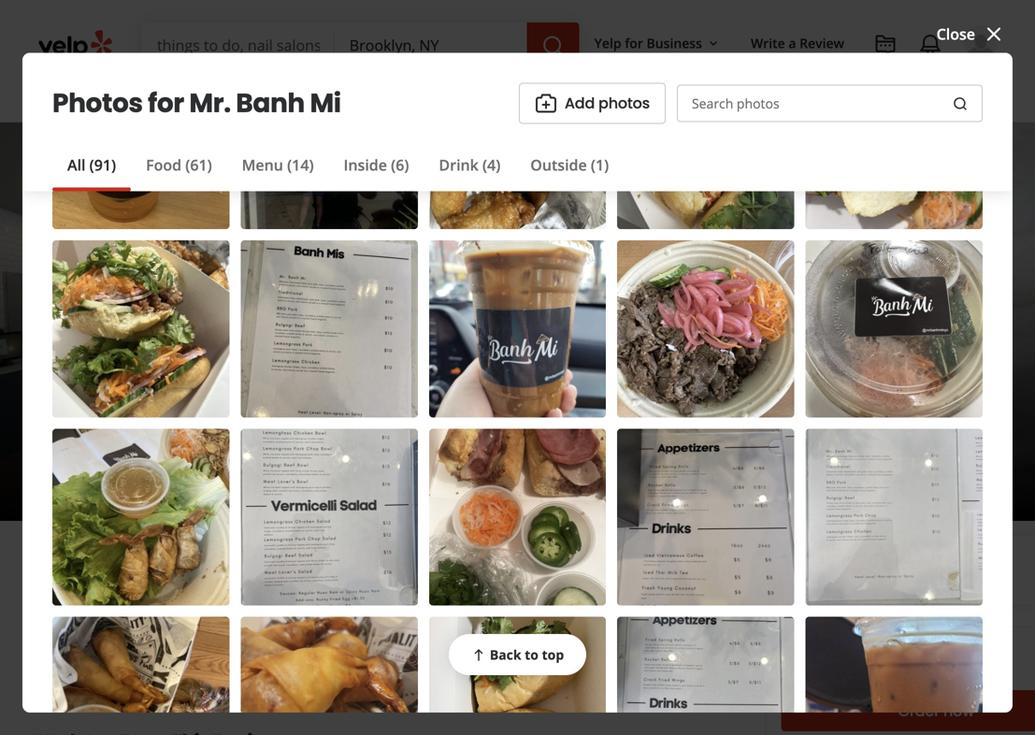 Task type: locate. For each thing, give the bounding box(es) containing it.
back to top
[[490, 646, 564, 664]]

closed right 24 exclamation v2 image
[[97, 560, 146, 580]]

0 horizontal spatial for
[[148, 85, 184, 122]]

see left hours
[[238, 434, 257, 449]]

closed for closed today. this business is closed on october 10th, special hours.
[[97, 560, 146, 580]]

this
[[201, 560, 230, 580]]

special
[[484, 560, 533, 580]]

1 vertical spatial a
[[125, 636, 134, 657]]

for up food
[[148, 85, 184, 122]]

1 vertical spatial add
[[254, 636, 285, 657]]

see inside see hours link
[[238, 434, 257, 449]]

photos for mr. banh mi
[[52, 85, 341, 122]]

write left review
[[751, 34, 785, 52]]

save
[[513, 636, 550, 657]]

1 vertical spatial mi
[[380, 289, 433, 352]]

mr. banh mi
[[170, 289, 433, 352]]

business right by
[[279, 462, 336, 479]]

mr. up (61)
[[189, 85, 231, 122]]

is
[[298, 560, 309, 580]]

1 vertical spatial see
[[820, 451, 847, 472]]

coffee & tea link
[[272, 400, 366, 420]]

1 vertical spatial for
[[148, 85, 184, 122]]

24 chevron down v2 image right "restaurants"
[[234, 81, 256, 103]]

see all 92 photos link
[[789, 439, 975, 483]]

add
[[565, 93, 595, 114], [254, 636, 285, 657]]

1 horizontal spatial 24 chevron down v2 image
[[518, 81, 541, 103]]

write inside user actions element
[[751, 34, 785, 52]]

1 horizontal spatial see
[[820, 451, 847, 472]]

photo of mr. banh mi - brooklyn, ny, us. bulgogi beef rice bowl image
[[238, 123, 637, 521]]

write
[[751, 34, 785, 52], [82, 636, 121, 657]]

see all 92 photos
[[820, 451, 945, 472]]

order now link
[[782, 690, 1035, 731]]

Search photos text field
[[677, 85, 983, 122]]

business left is
[[233, 560, 295, 580]]

photo of mr. banh mi - brooklyn, ny, us. iced vietnamese coffee image
[[637, 123, 1035, 521]]

more
[[570, 83, 603, 101]]

, left sandwiches
[[462, 400, 466, 420]]

banh up the menu (14)
[[236, 85, 305, 122]]

add photos
[[565, 93, 650, 114]]

services
[[327, 83, 376, 101]]

0 horizontal spatial mi
[[310, 85, 341, 122]]

24 chevron down v2 image
[[607, 81, 629, 103]]

0 horizontal spatial add
[[254, 636, 285, 657]]

see hours
[[238, 434, 291, 449]]

over
[[384, 462, 413, 479]]

&
[[324, 400, 336, 420]]

for
[[625, 34, 643, 52], [148, 85, 184, 122]]

1 vertical spatial write
[[82, 636, 121, 657]]

mi up (14)
[[310, 85, 341, 122]]

reviews)
[[397, 359, 457, 379]]

updated by business owner over 3 months ago
[[200, 462, 505, 479]]

92
[[872, 451, 889, 472]]

outside
[[530, 155, 587, 175]]

photos
[[599, 93, 650, 114], [893, 451, 945, 472]]

outside (1)
[[530, 155, 609, 175]]

search image
[[953, 96, 968, 111]]

(44
[[371, 359, 393, 379]]

0 vertical spatial for
[[625, 34, 643, 52]]

business inside error 'alert'
[[233, 560, 295, 580]]

for right the yelp
[[625, 34, 643, 52]]

4.6 star rating image
[[170, 354, 335, 384]]

menu (14)
[[242, 155, 314, 175]]

see
[[238, 434, 257, 449], [820, 451, 847, 472]]

add photos link
[[519, 83, 666, 124]]

0 vertical spatial write
[[751, 34, 785, 52]]

mr. up 4.6 star rating image
[[170, 289, 242, 352]]

for inside yelp for business button
[[625, 34, 643, 52]]

search image
[[542, 35, 564, 57]]

None search field
[[142, 22, 583, 67]]

24 add v2 image
[[589, 636, 611, 658]]

available
[[916, 652, 987, 673]]

mi up 4.6 (44 reviews)
[[380, 289, 433, 352]]

add for add photos
[[565, 93, 595, 114]]

closed down 16 claim filled v2 image
[[170, 431, 218, 451]]

a
[[789, 34, 796, 52], [125, 636, 134, 657]]

0 horizontal spatial photos
[[599, 93, 650, 114]]

business
[[279, 462, 336, 479], [233, 560, 295, 580]]

user actions element
[[579, 23, 1024, 138]]

0 vertical spatial mi
[[310, 85, 341, 122]]

closed
[[313, 560, 358, 580]]

0 horizontal spatial 24 chevron down v2 image
[[234, 81, 256, 103]]

now
[[944, 700, 975, 722]]

0 vertical spatial a
[[789, 34, 796, 52]]

1 horizontal spatial add
[[565, 93, 595, 114]]

0 horizontal spatial see
[[238, 434, 257, 449]]

see left 'all'
[[820, 451, 847, 472]]

banh up 4.6
[[251, 289, 370, 352]]

, right &
[[366, 400, 370, 420]]

3
[[417, 462, 424, 479]]

0 horizontal spatial ,
[[366, 400, 370, 420]]

24 chevron down v2 image left more
[[518, 81, 541, 103]]

1 horizontal spatial write
[[751, 34, 785, 52]]

1 horizontal spatial a
[[789, 34, 796, 52]]

all
[[851, 451, 868, 472]]

24 share v2 image
[[371, 636, 394, 658]]

for for mr.
[[148, 85, 184, 122]]

drink
[[439, 155, 479, 175]]

write for write a review
[[82, 636, 121, 657]]

1 vertical spatial business
[[233, 560, 295, 580]]

24 star v2 image
[[52, 636, 75, 658]]

write right 24 star v2 icon
[[82, 636, 121, 657]]

all (91)
[[67, 155, 116, 175]]

24 save outline v2 image
[[483, 636, 506, 658]]

tab list
[[52, 154, 624, 191]]

drink (4)
[[439, 155, 501, 175]]

24 chevron down v2 image
[[234, 81, 256, 103], [518, 81, 541, 103]]

1 vertical spatial photos
[[893, 451, 945, 472]]

save button
[[467, 627, 565, 668]]

(61)
[[185, 155, 212, 175]]

1 horizontal spatial for
[[625, 34, 643, 52]]

closed inside error 'alert'
[[97, 560, 146, 580]]

banh
[[236, 85, 305, 122], [251, 289, 370, 352]]

back to top button
[[449, 634, 587, 675]]

1 horizontal spatial closed
[[170, 431, 218, 451]]

to
[[525, 646, 539, 664]]

for for business
[[625, 34, 643, 52]]

1 horizontal spatial mi
[[380, 289, 433, 352]]

0 horizontal spatial write
[[82, 636, 121, 657]]

(1)
[[591, 155, 609, 175]]

notifications image
[[919, 34, 942, 56]]

0 vertical spatial add
[[565, 93, 595, 114]]

follow button
[[573, 627, 681, 668]]

0 vertical spatial banh
[[236, 85, 305, 122]]

business categories element
[[142, 67, 998, 122]]

0 vertical spatial see
[[238, 434, 257, 449]]

see inside see all 92 photos link
[[820, 451, 847, 472]]

a for review
[[125, 636, 134, 657]]

october
[[384, 560, 441, 580]]

mi
[[310, 85, 341, 122], [380, 289, 433, 352]]

0 horizontal spatial closed
[[97, 560, 146, 580]]

1 horizontal spatial ,
[[462, 400, 466, 420]]

projects image
[[874, 34, 897, 56]]

review
[[800, 34, 844, 52]]

0 horizontal spatial a
[[125, 636, 134, 657]]

1 24 chevron down v2 image from the left
[[234, 81, 256, 103]]

inside
[[344, 155, 387, 175]]

1 vertical spatial closed
[[97, 560, 146, 580]]

,
[[366, 400, 370, 420], [462, 400, 466, 420]]

0 vertical spatial closed
[[170, 431, 218, 451]]

ago
[[481, 462, 505, 479]]

business
[[647, 34, 702, 52]]

follow
[[619, 636, 665, 657]]

16 chevron down v2 image
[[706, 36, 721, 51]]



Task type: vqa. For each thing, say whether or not it's contained in the screenshot.
'Field'
no



Task type: describe. For each thing, give the bounding box(es) containing it.
by
[[260, 462, 275, 479]]

menu
[[242, 155, 283, 175]]

photo
[[288, 636, 332, 657]]

owner
[[339, 462, 380, 479]]

add for add photo
[[254, 636, 285, 657]]

0 vertical spatial business
[[279, 462, 336, 479]]

home services
[[286, 83, 376, 101]]

back
[[490, 646, 521, 664]]

see for see hours
[[238, 434, 257, 449]]

write a review
[[82, 636, 186, 657]]

vietnamese
[[374, 400, 462, 420]]

sandwiches
[[470, 400, 558, 420]]

photo of mr. banh mi - brooklyn, ny, us. clean storefront image
[[0, 123, 238, 521]]

yelp for business button
[[587, 26, 728, 60]]

closed for closed
[[170, 431, 218, 451]]

a for review
[[789, 34, 796, 52]]

home
[[286, 83, 323, 101]]

on
[[362, 560, 380, 580]]

claimed
[[189, 400, 248, 420]]

1 , from the left
[[366, 400, 370, 420]]

months
[[427, 462, 478, 479]]

closed today. this business is closed on october 10th, special hours.
[[97, 560, 581, 580]]

see hours link
[[229, 431, 300, 454]]

takeout
[[851, 652, 913, 673]]

(4)
[[483, 155, 501, 175]]

add photo link
[[209, 627, 348, 668]]

10th,
[[445, 560, 480, 580]]

write a review link
[[37, 627, 201, 668]]

write a review
[[751, 34, 844, 52]]

(91)
[[89, 155, 116, 175]]

coffee
[[272, 400, 320, 420]]

sandwiches link
[[470, 400, 558, 420]]

takeout available
[[851, 652, 987, 673]]

tab list containing all (91)
[[52, 154, 624, 191]]

food (61)
[[146, 155, 212, 175]]

more link
[[556, 67, 644, 122]]

24 camera v2 image
[[225, 636, 247, 658]]

24 exclamation v2 image
[[60, 559, 82, 581]]

restaurants
[[157, 83, 230, 101]]

food
[[146, 155, 182, 175]]

inside (6)
[[344, 155, 409, 175]]

24 close v2 image
[[983, 23, 1005, 46]]

share
[[401, 636, 444, 657]]

write for write a review
[[751, 34, 785, 52]]

24 chevron down v2 image inside "restaurants" "link"
[[234, 81, 256, 103]]

all
[[67, 155, 86, 175]]

2 , from the left
[[462, 400, 466, 420]]

order now
[[898, 700, 975, 722]]

see for see all 92 photos
[[820, 451, 847, 472]]

close button
[[937, 22, 1005, 46]]

16 helpful v2 image
[[471, 647, 486, 662]]

4.6
[[346, 359, 367, 379]]

restaurants link
[[142, 67, 271, 122]]

home services link
[[271, 67, 418, 122]]

today.
[[150, 560, 197, 580]]

0 vertical spatial mr.
[[189, 85, 231, 122]]

0 vertical spatial photos
[[599, 93, 650, 114]]

order
[[898, 700, 940, 722]]

(44 reviews) link
[[371, 359, 457, 379]]

tea
[[339, 400, 366, 420]]

(6)
[[391, 155, 409, 175]]

2 24 chevron down v2 image from the left
[[518, 81, 541, 103]]

write a review link
[[743, 26, 852, 60]]

yelp
[[594, 34, 622, 52]]

top
[[542, 646, 564, 664]]

1 horizontal spatial photos
[[893, 451, 945, 472]]

(14)
[[287, 155, 314, 175]]

16 claim filled v2 image
[[170, 403, 185, 418]]

review
[[138, 636, 186, 657]]

1 vertical spatial mr.
[[170, 289, 242, 352]]

hours.
[[536, 560, 581, 580]]

coffee & tea , vietnamese , sandwiches
[[272, 400, 558, 420]]

yelp for business
[[594, 34, 702, 52]]

share button
[[355, 627, 460, 668]]

hours
[[260, 434, 291, 449]]

add photo
[[254, 636, 332, 657]]

24 add photo v2 image
[[535, 92, 557, 115]]

1 vertical spatial banh
[[251, 289, 370, 352]]

close
[[937, 24, 975, 44]]

error alert
[[37, 536, 1035, 604]]

updated
[[200, 462, 256, 479]]

vietnamese link
[[374, 400, 462, 420]]

photos
[[52, 85, 143, 122]]



